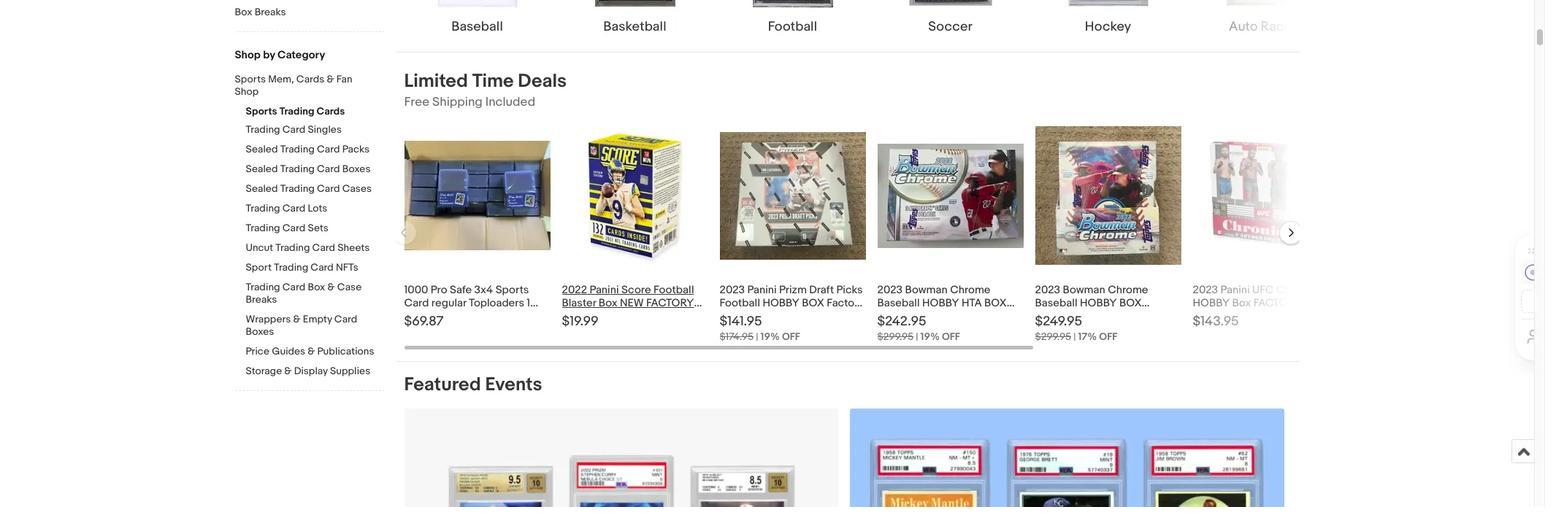 Task type: vqa. For each thing, say whether or not it's contained in the screenshot.
Box inside Sports Mem, Cards & Fan Shop Sports Trading Cards Trading Card Singles Sealed Trading Card Packs Sealed Trading Card Boxes Sealed Trading Card Cases Trading Card Lots Trading Card Sets Uncut Trading Card Sheets Sport Trading Card NFTs Trading Card Box & Case Breaks Wrappers & Empty Card Boxes Price Guides & Publications Storage & Display Supplies
yes



Task type: locate. For each thing, give the bounding box(es) containing it.
draft
[[809, 284, 834, 297]]

autos
[[963, 310, 992, 324], [1121, 310, 1150, 324], [1284, 310, 1313, 324]]

1 factory from the left
[[646, 297, 694, 311]]

off right the 17%
[[1099, 331, 1118, 343]]

2023 panini ufc chronicles hobby box factory sealed 6 packs 2 autos image
[[1193, 123, 1339, 269]]

off inside $242.95 $299.95 | 19% off
[[942, 331, 960, 343]]

0 vertical spatial cards
[[296, 73, 325, 85]]

1 off from the left
[[782, 331, 800, 343]]

$141.95 $174.95 | 19% off
[[720, 314, 800, 343]]

chrome up $249.95 $299.95 | 17% off
[[1108, 284, 1149, 297]]

sports down 'mem,'
[[246, 105, 277, 118]]

0 horizontal spatial 2
[[1112, 310, 1118, 324]]

chrome
[[950, 284, 991, 297], [1108, 284, 1149, 297]]

sealed left '6' on the bottom of the page
[[1193, 310, 1232, 324]]

1 horizontal spatial bowman
[[1063, 284, 1106, 297]]

1 $299.95 text field from the left
[[878, 331, 914, 343]]

0 vertical spatial boxes
[[342, 163, 371, 175]]

baseball up the "$242.95"
[[878, 297, 920, 311]]

sealed up the 17%
[[1075, 310, 1110, 324]]

3 panini from the left
[[1221, 284, 1250, 297]]

mem,
[[268, 73, 294, 85]]

packs right '6' on the bottom of the page
[[1243, 310, 1273, 324]]

sealed down sealed trading card packs link
[[246, 163, 278, 175]]

bowman inside 2023 bowman chrome baseball hobby hta box factory sealed 3 autos
[[905, 284, 948, 297]]

2023 bowman chrome baseball hobby hta box factory sealed 3 autos
[[878, 284, 1007, 324]]

2023 inside 2023 bowman chrome baseball hobby box factory sealed 2 autos
[[1035, 284, 1061, 297]]

2 $299.95 from the left
[[1035, 331, 1072, 343]]

1 shop from the top
[[235, 48, 261, 62]]

panini for $143.95
[[1221, 284, 1250, 297]]

0 vertical spatial sports
[[235, 73, 266, 85]]

None text field
[[404, 409, 839, 508]]

4 2023 from the left
[[1193, 284, 1218, 297]]

card
[[282, 123, 306, 136], [317, 143, 340, 156], [317, 163, 340, 175], [317, 183, 340, 195], [282, 202, 306, 215], [282, 222, 306, 234], [312, 242, 335, 254], [311, 261, 334, 274], [282, 281, 306, 294], [334, 313, 357, 326]]

trading card sets link
[[246, 222, 385, 236]]

2 autos from the left
[[1121, 310, 1150, 324]]

basketball image
[[577, 0, 694, 9]]

$299.95 for $242.95
[[878, 331, 914, 343]]

sealed down the 2022
[[562, 310, 601, 324]]

1 horizontal spatial sealed
[[1193, 310, 1232, 324]]

$69.87
[[404, 314, 444, 330]]

0 horizontal spatial factory
[[646, 297, 694, 311]]

2 horizontal spatial panini
[[1221, 284, 1250, 297]]

1 horizontal spatial $299.95
[[1035, 331, 1072, 343]]

sealed trading card boxes link
[[246, 163, 385, 177]]

1 | from the left
[[756, 331, 759, 343]]

packs up cases
[[342, 143, 370, 156]]

box
[[235, 6, 252, 18], [308, 281, 325, 294], [599, 297, 618, 311], [1232, 297, 1251, 311]]

hobby up $249.95 $299.95 | 17% off
[[1080, 297, 1117, 311]]

0 horizontal spatial boxes
[[246, 326, 274, 338]]

2023 inside 2023 panini prizm draft picks football hobby box factory sealed 4 autos
[[720, 284, 745, 297]]

sealed
[[562, 310, 601, 324], [1193, 310, 1232, 324]]

football inside 2023 panini prizm draft picks football hobby box factory sealed 4 autos
[[720, 297, 760, 311]]

factory
[[646, 297, 694, 311], [1254, 297, 1302, 311]]

publications
[[317, 345, 374, 358]]

2023 up the "$242.95"
[[878, 284, 903, 297]]

card down sealed trading card packs link
[[317, 163, 340, 175]]

1 horizontal spatial off
[[942, 331, 960, 343]]

$242.95 $299.95 | 19% off
[[878, 314, 960, 343]]

baseball down baseball 'image'
[[451, 19, 503, 35]]

box inside 2023 panini ufc chronicles hobby box factory sealed 6 packs 2 autos
[[1232, 297, 1251, 311]]

chrome inside 2023 bowman chrome baseball hobby box factory sealed 2 autos
[[1108, 284, 1149, 297]]

panini
[[590, 284, 619, 297], [748, 284, 777, 297], [1221, 284, 1250, 297]]

1 vertical spatial breaks
[[246, 294, 277, 306]]

cards up singles
[[317, 105, 345, 118]]

sealed up $174.95
[[720, 310, 755, 324]]

limited time deals free shipping included
[[404, 70, 567, 110]]

0 horizontal spatial chrome
[[950, 284, 991, 297]]

| inside $242.95 $299.95 | 19% off
[[916, 331, 918, 343]]

sports mem, cards & fan shop link
[[235, 73, 374, 99]]

off down 3
[[942, 331, 960, 343]]

soccer link
[[878, 0, 1024, 37]]

2023 up $249.95
[[1035, 284, 1061, 297]]

2 horizontal spatial football
[[768, 19, 817, 35]]

sports down by
[[235, 73, 266, 85]]

1 vertical spatial sports
[[246, 105, 277, 118]]

2023 inside 2023 bowman chrome baseball hobby hta box factory sealed 3 autos
[[878, 284, 903, 297]]

$299.95 down the "$242.95"
[[878, 331, 914, 343]]

bowman for $242.95
[[905, 284, 948, 297]]

packs inside 2023 panini ufc chronicles hobby box factory sealed 6 packs 2 autos
[[1243, 310, 1273, 324]]

2 2023 from the left
[[878, 284, 903, 297]]

football inside football link
[[768, 19, 817, 35]]

2 horizontal spatial off
[[1099, 331, 1118, 343]]

2 factory from the left
[[1254, 297, 1302, 311]]

0 horizontal spatial packs
[[342, 143, 370, 156]]

bowman up $249.95 $299.95 | 17% off
[[1063, 284, 1106, 297]]

0 horizontal spatial $299.95
[[878, 331, 914, 343]]

2 panini from the left
[[748, 284, 777, 297]]

box left new
[[599, 297, 618, 311]]

1 vertical spatial shop
[[235, 85, 259, 98]]

off for $141.95
[[782, 331, 800, 343]]

box down sport trading card nfts link
[[308, 281, 325, 294]]

2022 panini score football blaster box new factory sealed image
[[562, 123, 708, 269]]

2 down chronicles
[[1275, 310, 1281, 324]]

| for $249.95
[[1074, 331, 1076, 343]]

off for $249.95
[[1099, 331, 1118, 343]]

prizm
[[779, 284, 807, 297]]

$299.95 text field for $249.95
[[1035, 331, 1072, 343]]

0 horizontal spatial 19%
[[761, 331, 780, 343]]

trading
[[279, 105, 314, 118], [246, 123, 280, 136], [280, 143, 315, 156], [280, 163, 315, 175], [280, 183, 315, 195], [246, 202, 280, 215], [246, 222, 280, 234], [276, 242, 310, 254], [274, 261, 308, 274], [246, 281, 280, 294]]

sealed left 3
[[917, 310, 952, 324]]

$299.95 inside $242.95 $299.95 | 19% off
[[878, 331, 914, 343]]

hobby up $143.95 at the right
[[1193, 297, 1230, 311]]

football right score on the bottom left of the page
[[654, 284, 694, 297]]

panini inside 2022 panini score football blaster box new factory sealed
[[590, 284, 619, 297]]

hobby left hta
[[923, 297, 959, 311]]

19% down 4
[[761, 331, 780, 343]]

off inside the "$141.95 $174.95 | 19% off"
[[782, 331, 800, 343]]

1 $299.95 from the left
[[878, 331, 914, 343]]

1 bowman from the left
[[905, 284, 948, 297]]

off
[[782, 331, 800, 343], [942, 331, 960, 343], [1099, 331, 1118, 343]]

boxes up cases
[[342, 163, 371, 175]]

baseball image
[[419, 0, 536, 9]]

cards down category
[[296, 73, 325, 85]]

baseball inside 2023 bowman chrome baseball hobby hta box factory sealed 3 autos
[[878, 297, 920, 311]]

$299.95 text field down the "$242.95"
[[878, 331, 914, 343]]

card left lots
[[282, 202, 306, 215]]

2 box from the left
[[985, 297, 1007, 311]]

1 vertical spatial boxes
[[246, 326, 274, 338]]

1 horizontal spatial |
[[916, 331, 918, 343]]

uncut
[[246, 242, 273, 254]]

bowman
[[905, 284, 948, 297], [1063, 284, 1106, 297]]

autos inside 2023 bowman chrome baseball hobby box factory sealed 2 autos
[[1121, 310, 1150, 324]]

1 panini from the left
[[590, 284, 619, 297]]

2 2 from the left
[[1275, 310, 1281, 324]]

2 | from the left
[[916, 331, 918, 343]]

baseball up $249.95
[[1035, 297, 1078, 311]]

1 autos from the left
[[963, 310, 992, 324]]

baseball
[[451, 19, 503, 35], [878, 297, 920, 311], [1035, 297, 1078, 311]]

2023 panini prizm draft picks football hobby box factory sealed 4 autos image
[[720, 132, 866, 260]]

football inside 2022 panini score football blaster box new factory sealed
[[654, 284, 694, 297]]

$249.95 $299.95 | 17% off
[[1035, 314, 1118, 343]]

1 horizontal spatial autos
[[1121, 310, 1150, 324]]

& up 'display'
[[308, 345, 315, 358]]

1 horizontal spatial baseball
[[878, 297, 920, 311]]

trading card box & case breaks link
[[246, 281, 385, 307]]

3 box from the left
[[1120, 297, 1142, 311]]

1 2023 from the left
[[720, 284, 745, 297]]

shop left 'mem,'
[[235, 85, 259, 98]]

2 horizontal spatial autos
[[1284, 310, 1313, 324]]

football image
[[734, 0, 851, 9]]

card down uncut trading card sheets link
[[311, 261, 334, 274]]

$299.95 text field
[[878, 331, 914, 343], [1035, 331, 1072, 343]]

football up $141.95
[[720, 297, 760, 311]]

2
[[1112, 310, 1118, 324], [1275, 310, 1281, 324]]

$299.95 text field down $249.95
[[1035, 331, 1072, 343]]

2023 up $141.95
[[720, 284, 745, 297]]

category
[[278, 48, 325, 62]]

nfts
[[336, 261, 358, 274]]

0 horizontal spatial sealed
[[562, 310, 601, 324]]

sets
[[308, 222, 329, 234]]

0 horizontal spatial off
[[782, 331, 800, 343]]

auto racing
[[1229, 19, 1303, 35]]

2 chrome from the left
[[1108, 284, 1149, 297]]

box
[[802, 297, 825, 311], [985, 297, 1007, 311], [1120, 297, 1142, 311]]

2023 panini prizm draft picks football hobby box factory sealed 4 autos
[[720, 284, 864, 324]]

shop inside sports mem, cards & fan shop sports trading cards trading card singles sealed trading card packs sealed trading card boxes sealed trading card cases trading card lots trading card sets uncut trading card sheets sport trading card nfts trading card box & case breaks wrappers & empty card boxes price guides & publications storage & display supplies
[[235, 85, 259, 98]]

bowman inside 2023 bowman chrome baseball hobby box factory sealed 2 autos
[[1063, 284, 1106, 297]]

breaks inside sports mem, cards & fan shop sports trading cards trading card singles sealed trading card packs sealed trading card boxes sealed trading card cases trading card lots trading card sets uncut trading card sheets sport trading card nfts trading card box & case breaks wrappers & empty card boxes price guides & publications storage & display supplies
[[246, 294, 277, 306]]

$249.95
[[1035, 314, 1083, 330]]

$141.95
[[720, 314, 762, 330]]

0 horizontal spatial bowman
[[905, 284, 948, 297]]

box left ufc
[[1232, 297, 1251, 311]]

2 horizontal spatial factory
[[1035, 310, 1072, 324]]

| left the 17%
[[1074, 331, 1076, 343]]

factory right '6' on the bottom of the page
[[1254, 297, 1302, 311]]

2022
[[562, 284, 587, 297]]

panini inside 2023 panini ufc chronicles hobby box factory sealed 6 packs 2 autos
[[1221, 284, 1250, 297]]

2 inside 2023 panini ufc chronicles hobby box factory sealed 6 packs 2 autos
[[1275, 310, 1281, 324]]

3 off from the left
[[1099, 331, 1118, 343]]

hobby
[[763, 297, 800, 311], [923, 297, 959, 311], [1080, 297, 1117, 311], [1193, 297, 1230, 311]]

sport trading card nfts link
[[246, 261, 385, 275]]

0 horizontal spatial autos
[[963, 310, 992, 324]]

factory inside 2022 panini score football blaster box new factory sealed
[[646, 297, 694, 311]]

2 hobby from the left
[[923, 297, 959, 311]]

2 $299.95 text field from the left
[[1035, 331, 1072, 343]]

0 vertical spatial packs
[[342, 143, 370, 156]]

19%
[[761, 331, 780, 343], [921, 331, 940, 343]]

breaks up by
[[255, 6, 286, 18]]

autos inside 2023 bowman chrome baseball hobby hta box factory sealed 3 autos
[[963, 310, 992, 324]]

shop left by
[[235, 48, 261, 62]]

2 off from the left
[[942, 331, 960, 343]]

1 19% from the left
[[761, 331, 780, 343]]

0 horizontal spatial |
[[756, 331, 759, 343]]

2023 bowman chrome baseball hobby box factory sealed 2 autos image
[[1035, 126, 1181, 265]]

3
[[954, 310, 961, 324]]

panini inside 2023 panini prizm draft picks football hobby box factory sealed 4 autos
[[748, 284, 777, 297]]

0 horizontal spatial box
[[802, 297, 825, 311]]

2 bowman from the left
[[1063, 284, 1106, 297]]

19% for $141.95
[[761, 331, 780, 343]]

19% inside the "$141.95 $174.95 | 19% off"
[[761, 331, 780, 343]]

0 horizontal spatial factory
[[827, 297, 864, 311]]

shop
[[235, 48, 261, 62], [235, 85, 259, 98]]

factory inside 2023 bowman chrome baseball hobby hta box factory sealed 3 autos
[[878, 310, 915, 324]]

& left case on the bottom
[[328, 281, 335, 294]]

hobby inside 2023 bowman chrome baseball hobby hta box factory sealed 3 autos
[[923, 297, 959, 311]]

0 horizontal spatial $299.95 text field
[[878, 331, 914, 343]]

hobby up the "$141.95 $174.95 | 19% off"
[[763, 297, 800, 311]]

singles
[[308, 123, 342, 136]]

0 horizontal spatial panini
[[590, 284, 619, 297]]

sealed inside 2022 panini score football blaster box new factory sealed
[[562, 310, 601, 324]]

$299.95 inside $249.95 $299.95 | 17% off
[[1035, 331, 1072, 343]]

panini for $141.95
[[748, 284, 777, 297]]

panini up 4
[[748, 284, 777, 297]]

1 horizontal spatial boxes
[[342, 163, 371, 175]]

| right $174.95
[[756, 331, 759, 343]]

1 hobby from the left
[[763, 297, 800, 311]]

hockey image
[[1050, 0, 1167, 9]]

4 hobby from the left
[[1193, 297, 1230, 311]]

1 horizontal spatial packs
[[1243, 310, 1273, 324]]

1 2 from the left
[[1112, 310, 1118, 324]]

$299.95 down $249.95
[[1035, 331, 1072, 343]]

2 shop from the top
[[235, 85, 259, 98]]

2 horizontal spatial |
[[1074, 331, 1076, 343]]

breaks up wrappers
[[246, 294, 277, 306]]

boxes
[[342, 163, 371, 175], [246, 326, 274, 338]]

football down football image
[[768, 19, 817, 35]]

off for $242.95
[[942, 331, 960, 343]]

1 chrome from the left
[[950, 284, 991, 297]]

19% for $242.95
[[921, 331, 940, 343]]

2023 bowman chrome baseball hobby box factory sealed 2 autos
[[1035, 284, 1150, 324]]

chrome for $242.95
[[950, 284, 991, 297]]

1 vertical spatial packs
[[1243, 310, 1273, 324]]

off down autos
[[782, 331, 800, 343]]

picks
[[837, 284, 863, 297]]

1 horizontal spatial factory
[[1254, 297, 1302, 311]]

| inside the "$141.95 $174.95 | 19% off"
[[756, 331, 759, 343]]

1 horizontal spatial panini
[[748, 284, 777, 297]]

$242.95
[[878, 314, 927, 330]]

| down the "$242.95"
[[916, 331, 918, 343]]

off inside $249.95 $299.95 | 17% off
[[1099, 331, 1118, 343]]

1 horizontal spatial 2
[[1275, 310, 1281, 324]]

2 horizontal spatial box
[[1120, 297, 1142, 311]]

sealed
[[246, 143, 278, 156], [246, 163, 278, 175], [246, 183, 278, 195], [720, 310, 755, 324], [917, 310, 952, 324], [1075, 310, 1110, 324]]

card up sealed trading card packs link
[[282, 123, 306, 136]]

factory right new
[[646, 297, 694, 311]]

2023 up $143.95 at the right
[[1193, 284, 1218, 297]]

case
[[337, 281, 362, 294]]

2 sealed from the left
[[1193, 310, 1232, 324]]

19% down the "$242.95"
[[921, 331, 940, 343]]

1 box from the left
[[802, 297, 825, 311]]

baseball link
[[404, 0, 550, 37]]

1 sealed from the left
[[562, 310, 601, 324]]

hobby inside 2023 bowman chrome baseball hobby box factory sealed 2 autos
[[1080, 297, 1117, 311]]

baseball inside 2023 bowman chrome baseball hobby box factory sealed 2 autos
[[1035, 297, 1078, 311]]

bowman for $249.95
[[1063, 284, 1106, 297]]

1 horizontal spatial $299.95 text field
[[1035, 331, 1072, 343]]

time
[[472, 70, 514, 93]]

1 horizontal spatial football
[[720, 297, 760, 311]]

3 autos from the left
[[1284, 310, 1313, 324]]

sealed inside 2023 panini ufc chronicles hobby box factory sealed 6 packs 2 autos
[[1193, 310, 1232, 324]]

autos down chronicles
[[1284, 310, 1313, 324]]

soccer image
[[892, 0, 1009, 9]]

chrome inside 2023 bowman chrome baseball hobby hta box factory sealed 3 autos
[[950, 284, 991, 297]]

auto racing link
[[1193, 0, 1339, 37]]

panini right the 2022
[[590, 284, 619, 297]]

display
[[294, 365, 328, 378]]

factory inside 2023 panini prizm draft picks football hobby box factory sealed 4 autos
[[827, 297, 864, 311]]

autos right $249.95 $299.95 | 17% off
[[1121, 310, 1150, 324]]

0 vertical spatial shop
[[235, 48, 261, 62]]

&
[[327, 73, 334, 85], [328, 281, 335, 294], [293, 313, 301, 326], [308, 345, 315, 358], [284, 365, 292, 378]]

1 horizontal spatial 19%
[[921, 331, 940, 343]]

packs
[[342, 143, 370, 156], [1243, 310, 1273, 324]]

1 horizontal spatial factory
[[878, 310, 915, 324]]

2 right $249.95
[[1112, 310, 1118, 324]]

& down guides
[[284, 365, 292, 378]]

box inside 2023 bowman chrome baseball hobby hta box factory sealed 3 autos
[[985, 297, 1007, 311]]

2 horizontal spatial baseball
[[1035, 297, 1078, 311]]

blaster
[[562, 297, 596, 311]]

hobby inside 2023 panini prizm draft picks football hobby box factory sealed 4 autos
[[763, 297, 800, 311]]

boxes up price
[[246, 326, 274, 338]]

breaks
[[255, 6, 286, 18], [246, 294, 277, 306]]

3 hobby from the left
[[1080, 297, 1117, 311]]

0 horizontal spatial baseball
[[451, 19, 503, 35]]

card down singles
[[317, 143, 340, 156]]

2023 for $141.95
[[720, 284, 745, 297]]

panini for $19.99
[[590, 284, 619, 297]]

| inside $249.95 $299.95 | 17% off
[[1074, 331, 1076, 343]]

19% inside $242.95 $299.95 | 19% off
[[921, 331, 940, 343]]

1 horizontal spatial chrome
[[1108, 284, 1149, 297]]

None text field
[[850, 409, 1285, 508]]

0 horizontal spatial football
[[654, 284, 694, 297]]

chrome up 3
[[950, 284, 991, 297]]

autos right 3
[[963, 310, 992, 324]]

hobby inside 2023 panini ufc chronicles hobby box factory sealed 6 packs 2 autos
[[1193, 297, 1230, 311]]

1 horizontal spatial box
[[985, 297, 1007, 311]]

2023 bowman chrome baseball hobby hta box factory sealed 3 autos image
[[878, 144, 1024, 248]]

bowman up $242.95 $299.95 | 19% off
[[905, 284, 948, 297]]

3 2023 from the left
[[1035, 284, 1061, 297]]

panini up '6' on the bottom of the page
[[1221, 284, 1250, 297]]

3 | from the left
[[1074, 331, 1076, 343]]

2 19% from the left
[[921, 331, 940, 343]]



Task type: describe. For each thing, give the bounding box(es) containing it.
new
[[620, 297, 644, 311]]

sealed inside 2023 bowman chrome baseball hobby hta box factory sealed 3 autos
[[917, 310, 952, 324]]

factory inside 2023 panini ufc chronicles hobby box factory sealed 6 packs 2 autos
[[1254, 297, 1302, 311]]

& left empty
[[293, 313, 301, 326]]

sports mem, cards & fan shop sports trading cards trading card singles sealed trading card packs sealed trading card boxes sealed trading card cases trading card lots trading card sets uncut trading card sheets sport trading card nfts trading card box & case breaks wrappers & empty card boxes price guides & publications storage & display supplies
[[235, 73, 374, 378]]

uncut trading card sheets link
[[246, 242, 385, 256]]

supplies
[[330, 365, 370, 378]]

featured
[[404, 374, 481, 397]]

chrome for $249.95
[[1108, 284, 1149, 297]]

events
[[485, 374, 542, 397]]

hobby for $249.95
[[1080, 297, 1117, 311]]

score
[[621, 284, 651, 297]]

shop by category
[[235, 48, 325, 62]]

fan
[[337, 73, 353, 85]]

hobby for $143.95
[[1193, 297, 1230, 311]]

sealed down trading card singles link
[[246, 143, 278, 156]]

sealed trading card packs link
[[246, 143, 385, 157]]

| for $141.95
[[756, 331, 759, 343]]

storage
[[246, 365, 282, 378]]

0 vertical spatial breaks
[[255, 6, 286, 18]]

$299.95 text field for $242.95
[[878, 331, 914, 343]]

autos
[[766, 310, 802, 324]]

racing
[[1261, 19, 1303, 35]]

card down sets
[[312, 242, 335, 254]]

hockey link
[[1035, 0, 1181, 37]]

included
[[486, 95, 536, 110]]

baseball for $249.95
[[1035, 297, 1078, 311]]

17%
[[1078, 331, 1097, 343]]

card up lots
[[317, 183, 340, 195]]

$174.95 text field
[[720, 331, 754, 343]]

$174.95
[[720, 331, 754, 343]]

featured events
[[404, 374, 542, 397]]

hockey
[[1085, 19, 1132, 35]]

card right empty
[[334, 313, 357, 326]]

2023 inside 2023 panini ufc chronicles hobby box factory sealed 6 packs 2 autos
[[1193, 284, 1218, 297]]

chronicles
[[1276, 284, 1331, 297]]

auto
[[1229, 19, 1258, 35]]

factory inside 2023 bowman chrome baseball hobby box factory sealed 2 autos
[[1035, 310, 1072, 324]]

box inside 2023 panini prizm draft picks football hobby box factory sealed 4 autos
[[802, 297, 825, 311]]

lots
[[308, 202, 328, 215]]

empty
[[303, 313, 332, 326]]

1 vertical spatial cards
[[317, 105, 345, 118]]

box breaks link
[[235, 6, 385, 20]]

$19.99
[[562, 314, 599, 330]]

deals
[[518, 70, 567, 93]]

soccer
[[928, 19, 973, 35]]

sealed inside 2023 panini prizm draft picks football hobby box factory sealed 4 autos
[[720, 310, 755, 324]]

auto racing image
[[1208, 0, 1325, 9]]

hobby for $242.95
[[923, 297, 959, 311]]

autos inside 2023 panini ufc chronicles hobby box factory sealed 6 packs 2 autos
[[1284, 310, 1313, 324]]

basketball
[[604, 19, 667, 35]]

free
[[404, 95, 430, 110]]

sport
[[246, 261, 272, 274]]

box breaks
[[235, 6, 286, 18]]

2 inside 2023 bowman chrome baseball hobby box factory sealed 2 autos
[[1112, 310, 1118, 324]]

trading card lots link
[[246, 202, 385, 216]]

by
[[263, 48, 275, 62]]

2023 for $242.95
[[878, 284, 903, 297]]

card down sport trading card nfts link
[[282, 281, 306, 294]]

box inside 2022 panini score football blaster box new factory sealed
[[599, 297, 618, 311]]

price guides & publications link
[[246, 345, 385, 359]]

trading card singles link
[[246, 123, 385, 137]]

guides
[[272, 345, 305, 358]]

cases
[[342, 183, 372, 195]]

shipping
[[432, 95, 483, 110]]

storage & display supplies link
[[246, 365, 385, 379]]

| for $242.95
[[916, 331, 918, 343]]

sealed down sealed trading card boxes link at top left
[[246, 183, 278, 195]]

2023 for $249.95
[[1035, 284, 1061, 297]]

packs inside sports mem, cards & fan shop sports trading cards trading card singles sealed trading card packs sealed trading card boxes sealed trading card cases trading card lots trading card sets uncut trading card sheets sport trading card nfts trading card box & case breaks wrappers & empty card boxes price guides & publications storage & display supplies
[[342, 143, 370, 156]]

wrappers
[[246, 313, 291, 326]]

sealed trading card cases link
[[246, 183, 385, 196]]

sheets
[[338, 242, 370, 254]]

box up the shop by category
[[235, 6, 252, 18]]

& left fan on the top
[[327, 73, 334, 85]]

2023 panini ufc chronicles hobby box factory sealed 6 packs 2 autos
[[1193, 284, 1331, 324]]

box inside sports mem, cards & fan shop sports trading cards trading card singles sealed trading card packs sealed trading card boxes sealed trading card cases trading card lots trading card sets uncut trading card sheets sport trading card nfts trading card box & case breaks wrappers & empty card boxes price guides & publications storage & display supplies
[[308, 281, 325, 294]]

2022 panini score football blaster box new factory sealed
[[562, 284, 694, 324]]

box inside 2023 bowman chrome baseball hobby box factory sealed 2 autos
[[1120, 297, 1142, 311]]

$299.95 for $249.95
[[1035, 331, 1072, 343]]

1000 pro safe 3x4 sports card regular toploaders 1 case 34082-d new top loaders image
[[404, 141, 550, 251]]

card left sets
[[282, 222, 306, 234]]

basketball link
[[562, 0, 708, 37]]

wrappers & empty card boxes link
[[246, 313, 385, 340]]

ufc
[[1253, 284, 1274, 297]]

sealed inside 2023 bowman chrome baseball hobby box factory sealed 2 autos
[[1075, 310, 1110, 324]]

$69.87 link
[[404, 123, 550, 346]]

limited
[[404, 70, 468, 93]]

hta
[[962, 297, 982, 311]]

4
[[757, 310, 764, 324]]

6
[[1235, 310, 1241, 324]]

price
[[246, 345, 270, 358]]

$143.95
[[1193, 314, 1239, 330]]

baseball for $242.95
[[878, 297, 920, 311]]

football link
[[720, 0, 866, 37]]



